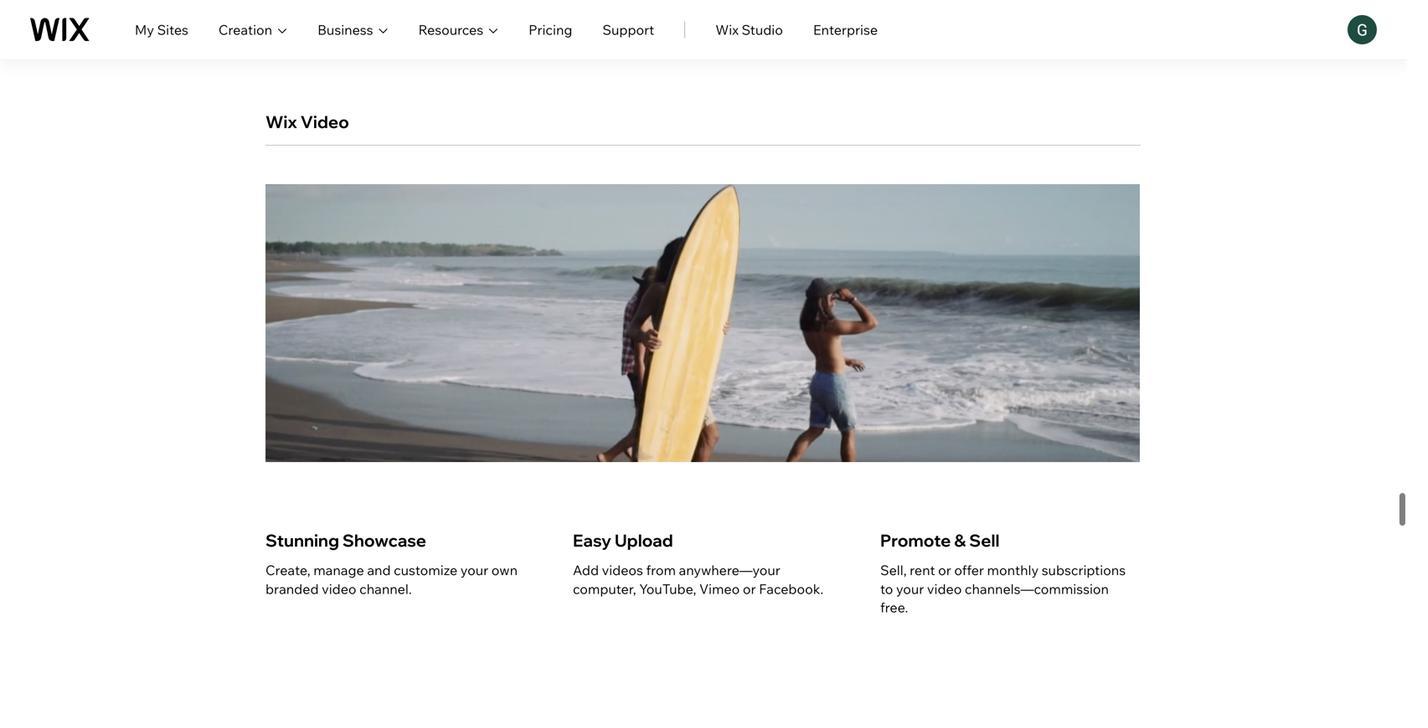 Task type: vqa. For each thing, say whether or not it's contained in the screenshot.
"Sites"
yes



Task type: describe. For each thing, give the bounding box(es) containing it.
my sites
[[135, 21, 188, 38]]

manage
[[313, 562, 364, 579]]

wix studio link
[[716, 20, 783, 40]]

own
[[491, 562, 518, 579]]

creation
[[219, 21, 272, 38]]

facebook.
[[759, 581, 824, 597]]

support link
[[603, 20, 654, 40]]

resources button
[[418, 20, 499, 40]]

video
[[301, 111, 349, 132]]

promote & sell
[[880, 530, 1000, 551]]

your inside create, manage and customize your own branded video channel.
[[461, 562, 488, 579]]

"all videos" channel videos widget element
[[312, 238, 647, 426]]

create, manage and customize your own branded video channel.
[[266, 562, 518, 597]]

studio
[[742, 21, 783, 38]]

video inside "sell, rent or offer monthly subscriptions to your video channels—commission free."
[[927, 581, 962, 597]]

list containing stunning showcase
[[266, 488, 1137, 660]]

create,
[[266, 562, 310, 579]]

promote
[[880, 530, 951, 551]]

upload
[[615, 530, 673, 551]]

resources
[[418, 21, 483, 38]]

anywhere—your
[[679, 562, 781, 579]]

easy upload
[[573, 530, 673, 551]]

all videos image
[[312, 238, 647, 426]]

stunning
[[266, 530, 339, 551]]

monthly
[[987, 562, 1039, 579]]

sell, rent or offer monthly subscriptions to your video channels—commission free.
[[880, 562, 1126, 616]]

profile image image
[[1348, 15, 1377, 44]]

wix studio
[[716, 21, 783, 38]]

pricing
[[529, 21, 572, 38]]

sell
[[969, 530, 1000, 551]]

easy
[[573, 530, 611, 551]]



Task type: locate. For each thing, give the bounding box(es) containing it.
wix for wix video
[[266, 111, 297, 132]]

2 video from the left
[[927, 581, 962, 597]]

0 horizontal spatial video
[[322, 581, 356, 597]]

video down manage
[[322, 581, 356, 597]]

wix for wix studio
[[716, 21, 739, 38]]

your down rent
[[896, 581, 924, 597]]

to
[[880, 581, 893, 597]]

my
[[135, 21, 154, 38]]

subscriptions
[[1042, 562, 1126, 579]]

1 video from the left
[[322, 581, 356, 597]]

0 vertical spatial or
[[938, 562, 951, 579]]

wix inside wix studio link
[[716, 21, 739, 38]]

support
[[603, 21, 654, 38]]

wix left studio
[[716, 21, 739, 38]]

your
[[461, 562, 488, 579], [896, 581, 924, 597]]

1 horizontal spatial video
[[927, 581, 962, 597]]

wix video
[[266, 111, 349, 132]]

offer
[[954, 562, 984, 579]]

youtube,
[[639, 581, 696, 597]]

or inside add videos from anywhere—your computer, youtube, vimeo or facebook.
[[743, 581, 756, 597]]

or
[[938, 562, 951, 579], [743, 581, 756, 597]]

video
[[322, 581, 356, 597], [927, 581, 962, 597]]

enterprise link
[[813, 20, 878, 40]]

free.
[[880, 599, 908, 616]]

sites
[[157, 21, 188, 38]]

computer,
[[573, 581, 636, 597]]

showcase
[[342, 530, 426, 551]]

add
[[573, 562, 599, 579]]

or right rent
[[938, 562, 951, 579]]

&
[[954, 530, 966, 551]]

stunning showcase
[[266, 530, 426, 551]]

0 horizontal spatial your
[[461, 562, 488, 579]]

customize
[[394, 562, 458, 579]]

1 horizontal spatial or
[[938, 562, 951, 579]]

1 vertical spatial wix
[[266, 111, 297, 132]]

1 vertical spatial or
[[743, 581, 756, 597]]

pricing link
[[529, 20, 572, 40]]

business button
[[318, 20, 388, 40]]

branded
[[266, 581, 319, 597]]

0 vertical spatial your
[[461, 562, 488, 579]]

channels—commission
[[965, 581, 1109, 597]]

your left own
[[461, 562, 488, 579]]

list
[[266, 488, 1137, 660]]

videos
[[602, 562, 643, 579]]

1 horizontal spatial wix
[[716, 21, 739, 38]]

sell,
[[880, 562, 907, 579]]

0 horizontal spatial wix
[[266, 111, 297, 132]]

or inside "sell, rent or offer monthly subscriptions to your video channels—commission free."
[[938, 562, 951, 579]]

rent
[[910, 562, 935, 579]]

business
[[318, 21, 373, 38]]

enterprise
[[813, 21, 878, 38]]

1 horizontal spatial your
[[896, 581, 924, 597]]

vimeo
[[699, 581, 740, 597]]

channel.
[[359, 581, 412, 597]]

video inside create, manage and customize your own branded video channel.
[[322, 581, 356, 597]]

my sites link
[[135, 20, 188, 40]]

your inside "sell, rent or offer monthly subscriptions to your video channels—commission free."
[[896, 581, 924, 597]]

add videos from anywhere—your computer, youtube, vimeo or facebook.
[[573, 562, 824, 597]]

from
[[646, 562, 676, 579]]

0 vertical spatial wix
[[716, 21, 739, 38]]

wix
[[716, 21, 739, 38], [266, 111, 297, 132]]

wix left video
[[266, 111, 297, 132]]

or down anywhere—your
[[743, 581, 756, 597]]

creation button
[[219, 20, 287, 40]]

video down rent
[[927, 581, 962, 597]]

1 vertical spatial your
[[896, 581, 924, 597]]

0 horizontal spatial or
[[743, 581, 756, 597]]

and
[[367, 562, 391, 579]]



